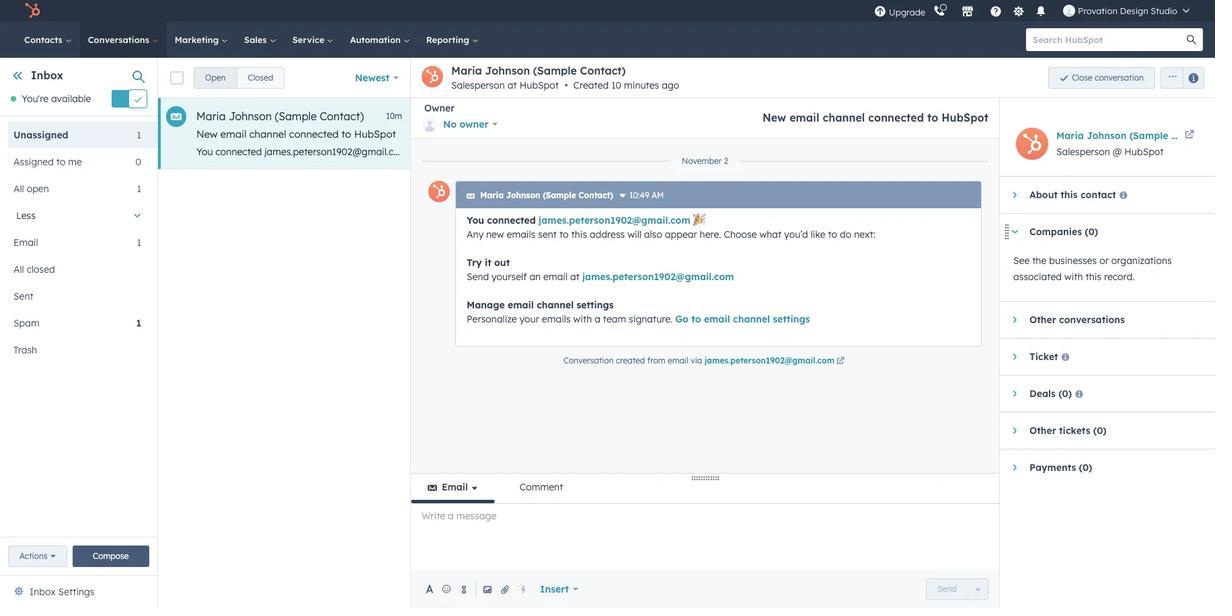 Task type: locate. For each thing, give the bounding box(es) containing it.
emails for you
[[507, 229, 536, 241]]

0 horizontal spatial settings
[[577, 299, 614, 311]]

like inside you connected james.peterson1902@gmail.com 🎉 any new emails sent to this address will also appear here. choose what you'd like to do next:
[[811, 229, 826, 241]]

out down new email channel connected to hubspot
[[847, 146, 862, 158]]

2 horizontal spatial emails
[[542, 313, 571, 326]]

an up 'your'
[[530, 271, 541, 283]]

link opens in a new window image
[[837, 358, 845, 366]]

2 vertical spatial send
[[938, 585, 957, 595]]

caret image left deals
[[1013, 390, 1017, 398]]

1 for unassigned
[[137, 129, 141, 142]]

1 vertical spatial also
[[644, 229, 663, 241]]

caret image inside payments (0) dropdown button
[[1013, 464, 1017, 472]]

james.peterson1902@gmail.com link down go to email channel settings link
[[705, 356, 847, 368]]

compose
[[93, 552, 129, 562]]

hubspot up <a
[[942, 111, 989, 124]]

1 group from the left
[[194, 67, 285, 88]]

send inside try it out send yourself an email at james.peterson1902@gmail.com
[[467, 271, 489, 283]]

ticket button
[[1000, 339, 1202, 375]]

salesperson left @
[[1057, 146, 1111, 158]]

contacts link
[[16, 22, 80, 58]]

sales link
[[236, 22, 284, 58]]

1 horizontal spatial like
[[811, 229, 826, 241]]

appear
[[609, 146, 641, 158], [665, 229, 697, 241]]

provation design studio button
[[1056, 0, 1198, 22]]

1 vertical spatial maria johnson (sample contact)
[[1057, 130, 1212, 142]]

(0) right tickets
[[1094, 425, 1107, 437]]

any inside you connected james.peterson1902@gmail.com 🎉 any new emails sent to this address will also appear here. choose what you'd like to do next:
[[467, 229, 484, 241]]

0 vertical spatial with
[[1065, 271, 1083, 283]]

2 horizontal spatial send
[[938, 585, 957, 595]]

0 vertical spatial appear
[[609, 146, 641, 158]]

1
[[137, 129, 141, 142], [137, 183, 141, 195], [137, 237, 141, 249], [136, 318, 141, 330]]

try down new email channel connected to hubspot
[[822, 146, 836, 158]]

close
[[1072, 72, 1093, 82]]

you'd inside you connected james.peterson1902@gmail.com 🎉 any new emails sent to this address will also appear here. choose what you'd like to do next:
[[784, 229, 808, 241]]

2
[[724, 156, 729, 166]]

associated
[[1014, 271, 1062, 283]]

0 vertical spatial maria johnson (sample contact)
[[196, 110, 364, 123]]

0 horizontal spatial you'd
[[728, 146, 752, 158]]

0 vertical spatial it
[[838, 146, 844, 158]]

group down sales
[[194, 67, 285, 88]]

maria johnson (sample contact)
[[196, 110, 364, 123], [1057, 130, 1212, 142], [480, 190, 614, 200]]

here.
[[644, 146, 665, 158], [700, 229, 722, 241]]

1 vertical spatial here.
[[700, 229, 722, 241]]

an inside new email channel connected to hubspot you connected james.peterson1902@gmail.com any new emails sent to this address will also appear here. choose what you'd like to do next:  try it out send yourself an email at <a href = 'mailto:james.p
[[927, 146, 938, 158]]

you're available image
[[11, 96, 16, 102]]

(sample inside row
[[275, 110, 317, 123]]

this inside new email channel connected to hubspot you connected james.peterson1902@gmail.com any new emails sent to this address will also appear here. choose what you'd like to do next:  try it out send yourself an email at <a href = 'mailto:james.p
[[515, 146, 531, 158]]

sent up try it out send yourself an email at james.peterson1902@gmail.com
[[538, 229, 557, 241]]

what inside you connected james.peterson1902@gmail.com 🎉 any new emails sent to this address will also appear here. choose what you'd like to do next:
[[760, 229, 782, 241]]

2 group from the left
[[1156, 67, 1205, 88]]

0 vertical spatial caret image
[[1013, 316, 1017, 324]]

0 horizontal spatial out
[[494, 257, 510, 269]]

this inside see the businesses or organizations associated with this record.
[[1086, 271, 1102, 283]]

new email channel connected to hubspot
[[763, 111, 989, 124]]

1 vertical spatial what
[[760, 229, 782, 241]]

signature.
[[629, 313, 673, 326]]

try inside try it out send yourself an email at james.peterson1902@gmail.com
[[467, 257, 482, 269]]

address inside you connected james.peterson1902@gmail.com 🎉 any new emails sent to this address will also appear here. choose what you'd like to do next:
[[590, 229, 625, 241]]

1 vertical spatial with
[[574, 313, 592, 326]]

0 horizontal spatial with
[[574, 313, 592, 326]]

1 for spam
[[136, 318, 141, 330]]

1 vertical spatial next:
[[854, 229, 876, 241]]

all inside button
[[13, 264, 24, 276]]

all for all closed
[[13, 264, 24, 276]]

1 horizontal spatial email
[[442, 482, 468, 494]]

james peterson image
[[1064, 5, 1076, 17]]

all closed button
[[8, 257, 141, 283]]

design
[[1120, 5, 1149, 16]]

0 vertical spatial try
[[822, 146, 836, 158]]

3 caret image from the top
[[1013, 464, 1017, 472]]

2 vertical spatial at
[[571, 271, 580, 283]]

deals (0) button
[[1000, 376, 1202, 412]]

1 vertical spatial other
[[1030, 425, 1057, 437]]

caret image left ticket at the right bottom
[[1013, 353, 1017, 361]]

1 vertical spatial an
[[530, 271, 541, 283]]

all left closed at top left
[[13, 264, 24, 276]]

0
[[136, 156, 141, 168]]

(sample up •
[[533, 64, 577, 77]]

0 horizontal spatial maria johnson (sample contact)
[[196, 110, 364, 123]]

0 vertical spatial you
[[196, 146, 213, 158]]

caret image inside deals (0) dropdown button
[[1013, 390, 1017, 398]]

with left a
[[574, 313, 592, 326]]

help image
[[990, 6, 1002, 18]]

0 horizontal spatial like
[[755, 146, 770, 158]]

do inside new email channel connected to hubspot you connected james.peterson1902@gmail.com any new emails sent to this address will also appear here. choose what you'd like to do next:  try it out send yourself an email at <a href = 'mailto:james.p
[[784, 146, 796, 158]]

it inside try it out send yourself an email at james.peterson1902@gmail.com
[[485, 257, 492, 269]]

ago
[[662, 79, 680, 91]]

it down new email channel connected to hubspot
[[838, 146, 844, 158]]

0 horizontal spatial it
[[485, 257, 492, 269]]

james.peterson1902@gmail.com inside try it out send yourself an email at james.peterson1902@gmail.com
[[582, 271, 734, 283]]

1 vertical spatial sent
[[538, 229, 557, 241]]

menu
[[873, 0, 1199, 22]]

caret image left payments
[[1013, 464, 1017, 472]]

emails inside you connected james.peterson1902@gmail.com 🎉 any new emails sent to this address will also appear here. choose what you'd like to do next:
[[507, 229, 536, 241]]

1 vertical spatial you
[[467, 215, 484, 227]]

try
[[822, 146, 836, 158], [467, 257, 482, 269]]

sent inside you connected james.peterson1902@gmail.com 🎉 any new emails sent to this address will also appear here. choose what you'd like to do next:
[[538, 229, 557, 241]]

group down search button
[[1156, 67, 1205, 88]]

settings
[[58, 587, 94, 599]]

team
[[603, 313, 626, 326]]

1 vertical spatial choose
[[724, 229, 757, 241]]

calling icon button
[[928, 2, 951, 20]]

contact)
[[580, 64, 626, 77], [320, 110, 364, 123], [1172, 130, 1212, 142], [579, 190, 614, 200]]

connected
[[869, 111, 924, 124], [289, 128, 339, 141], [216, 146, 262, 158], [487, 215, 536, 227]]

you'd inside new email channel connected to hubspot you connected james.peterson1902@gmail.com any new emails sent to this address will also appear here. choose what you'd like to do next:  try it out send yourself an email at <a href = 'mailto:james.p
[[728, 146, 752, 158]]

any inside new email channel connected to hubspot you connected james.peterson1902@gmail.com any new emails sent to this address will also appear here. choose what you'd like to do next:  try it out send yourself an email at <a href = 'mailto:james.p
[[411, 146, 428, 158]]

sent
[[482, 146, 501, 158], [538, 229, 557, 241]]

1 horizontal spatial you
[[467, 215, 484, 227]]

out inside new email channel connected to hubspot you connected james.peterson1902@gmail.com any new emails sent to this address will also appear here. choose what you'd like to do next:  try it out send yourself an email at <a href = 'mailto:james.p
[[847, 146, 862, 158]]

emails inside manage email channel settings personalize your emails with a team signature. go to email channel settings
[[542, 313, 571, 326]]

1 horizontal spatial also
[[644, 229, 663, 241]]

an left <a
[[927, 146, 938, 158]]

available
[[51, 93, 91, 105]]

1 vertical spatial appear
[[665, 229, 697, 241]]

at inside new email channel connected to hubspot you connected james.peterson1902@gmail.com any new emails sent to this address will also appear here. choose what you'd like to do next:  try it out send yourself an email at <a href = 'mailto:james.p
[[968, 146, 977, 158]]

0 horizontal spatial at
[[508, 79, 517, 91]]

1 vertical spatial try
[[467, 257, 482, 269]]

1 vertical spatial settings
[[773, 313, 810, 326]]

here. down 🎉
[[700, 229, 722, 241]]

0 horizontal spatial new
[[430, 146, 448, 158]]

link opens in a new window image
[[837, 356, 845, 368]]

1 for email
[[137, 237, 141, 249]]

1 vertical spatial do
[[840, 229, 852, 241]]

1 horizontal spatial what
[[760, 229, 782, 241]]

maria
[[451, 64, 482, 77], [196, 110, 226, 123], [1057, 130, 1084, 142], [480, 190, 504, 200]]

0 horizontal spatial salesperson
[[451, 79, 505, 91]]

1 horizontal spatial it
[[838, 146, 844, 158]]

1 vertical spatial all
[[13, 264, 24, 276]]

see the businesses or organizations associated with this record.
[[1014, 255, 1172, 283]]

1 caret image from the top
[[1013, 316, 1017, 324]]

0 horizontal spatial any
[[411, 146, 428, 158]]

0 horizontal spatial do
[[784, 146, 796, 158]]

try up manage
[[467, 257, 482, 269]]

james.peterson1902@gmail.com link down more info icon
[[539, 215, 691, 227]]

inbox up you're available
[[31, 69, 63, 82]]

2 caret image from the top
[[1013, 353, 1017, 361]]

go to email channel settings link
[[676, 313, 810, 326]]

0 horizontal spatial next:
[[798, 146, 820, 158]]

with inside see the businesses or organizations associated with this record.
[[1065, 271, 1083, 283]]

0 vertical spatial new
[[430, 146, 448, 158]]

1 horizontal spatial an
[[927, 146, 938, 158]]

0 vertical spatial here.
[[644, 146, 665, 158]]

caret image
[[1013, 316, 1017, 324], [1013, 353, 1017, 361], [1013, 464, 1017, 472]]

other
[[1030, 314, 1057, 326], [1030, 425, 1057, 437]]

0 vertical spatial at
[[508, 79, 517, 91]]

or
[[1100, 255, 1109, 267]]

2 other from the top
[[1030, 425, 1057, 437]]

automation
[[350, 34, 403, 45]]

1 horizontal spatial new
[[763, 111, 787, 124]]

caret image inside other conversations dropdown button
[[1013, 316, 1017, 324]]

next: inside you connected james.peterson1902@gmail.com 🎉 any new emails sent to this address will also appear here. choose what you'd like to do next:
[[854, 229, 876, 241]]

0 horizontal spatial also
[[588, 146, 606, 158]]

yourself
[[889, 146, 924, 158], [492, 271, 527, 283]]

0 horizontal spatial choose
[[668, 146, 701, 158]]

0 horizontal spatial address
[[534, 146, 569, 158]]

new inside new email channel connected to hubspot you connected james.peterson1902@gmail.com any new emails sent to this address will also appear here. choose what you'd like to do next:  try it out send yourself an email at <a href = 'mailto:james.p
[[196, 128, 218, 141]]

next: inside new email channel connected to hubspot you connected james.peterson1902@gmail.com any new emails sent to this address will also appear here. choose what you'd like to do next:  try it out send yourself an email at <a href = 'mailto:james.p
[[798, 146, 820, 158]]

1 vertical spatial at
[[968, 146, 977, 158]]

hubspot left •
[[520, 79, 559, 91]]

about this contact button
[[1000, 177, 1202, 213]]

group
[[194, 67, 285, 88], [1156, 67, 1205, 88]]

(sample left more info icon
[[543, 190, 576, 200]]

(sample down closed button
[[275, 110, 317, 123]]

channel inside new email channel connected to hubspot you connected james.peterson1902@gmail.com any new emails sent to this address will also appear here. choose what you'd like to do next:  try it out send yourself an email at <a href = 'mailto:james.p
[[249, 128, 286, 141]]

caret image for other conversations
[[1013, 316, 1017, 324]]

at inside try it out send yourself an email at james.peterson1902@gmail.com
[[571, 271, 580, 283]]

appear up more info icon
[[609, 146, 641, 158]]

like inside new email channel connected to hubspot you connected james.peterson1902@gmail.com any new emails sent to this address will also appear here. choose what you'd like to do next:  try it out send yourself an email at <a href = 'mailto:james.p
[[755, 146, 770, 158]]

choose
[[668, 146, 701, 158], [724, 229, 757, 241]]

other for other tickets (0)
[[1030, 425, 1057, 437]]

1 horizontal spatial salesperson
[[1057, 146, 1111, 158]]

0 vertical spatial other
[[1030, 314, 1057, 326]]

0 horizontal spatial here.
[[644, 146, 665, 158]]

caret image for the companies (0) dropdown button
[[1011, 230, 1019, 234]]

what
[[704, 146, 726, 158], [760, 229, 782, 241]]

0 vertical spatial also
[[588, 146, 606, 158]]

0 horizontal spatial try
[[467, 257, 482, 269]]

0 vertical spatial inbox
[[31, 69, 63, 82]]

other conversations button
[[1000, 302, 1202, 338]]

caret image inside ticket dropdown button
[[1013, 353, 1017, 361]]

1 vertical spatial out
[[494, 257, 510, 269]]

(0) up businesses
[[1085, 226, 1099, 238]]

1 horizontal spatial out
[[847, 146, 862, 158]]

james.peterson1902@gmail.com link up manage email channel settings personalize your emails with a team signature. go to email channel settings
[[582, 271, 734, 283]]

0 vertical spatial address
[[534, 146, 569, 158]]

yourself down new email channel connected to hubspot
[[889, 146, 924, 158]]

caret image for payments (0)
[[1013, 464, 1017, 472]]

conversations
[[88, 34, 152, 45]]

1 vertical spatial like
[[811, 229, 826, 241]]

appear inside new email channel connected to hubspot you connected james.peterson1902@gmail.com any new emails sent to this address will also appear here. choose what you'd like to do next:  try it out send yourself an email at <a href = 'mailto:james.p
[[609, 146, 641, 158]]

this inside about this contact dropdown button
[[1061, 189, 1078, 201]]

here. up am
[[644, 146, 665, 158]]

caret image inside about this contact dropdown button
[[1013, 191, 1017, 199]]

1 vertical spatial it
[[485, 257, 492, 269]]

hubspot down 10m
[[354, 128, 396, 141]]

hubspot down maria johnson (sample contact) 'link'
[[1125, 146, 1164, 158]]

it inside new email channel connected to hubspot you connected james.peterson1902@gmail.com any new emails sent to this address will also appear here. choose what you'd like to do next:  try it out send yourself an email at <a href = 'mailto:james.p
[[838, 146, 844, 158]]

2 all from the top
[[13, 264, 24, 276]]

address inside new email channel connected to hubspot you connected james.peterson1902@gmail.com any new emails sent to this address will also appear here. choose what you'd like to do next:  try it out send yourself an email at <a href = 'mailto:james.p
[[534, 146, 569, 158]]

caret image
[[1013, 191, 1017, 199], [1011, 230, 1019, 234], [1013, 390, 1017, 398], [1013, 427, 1017, 435]]

2 vertical spatial maria johnson (sample contact)
[[480, 190, 614, 200]]

close conversation button
[[1049, 67, 1156, 88]]

caret image left other tickets (0)
[[1013, 427, 1017, 435]]

(sample up salesperson @ hubspot at the top of page
[[1130, 130, 1169, 142]]

caret image inside 'other tickets (0)' dropdown button
[[1013, 427, 1017, 435]]

0 horizontal spatial appear
[[609, 146, 641, 158]]

1 horizontal spatial will
[[628, 229, 642, 241]]

other up ticket at the right bottom
[[1030, 314, 1057, 326]]

2 vertical spatial james.peterson1902@gmail.com link
[[705, 356, 847, 368]]

other left tickets
[[1030, 425, 1057, 437]]

created
[[616, 356, 645, 366]]

(0) right deals
[[1059, 388, 1072, 400]]

1 horizontal spatial sent
[[538, 229, 557, 241]]

newest
[[355, 72, 390, 84]]

1 vertical spatial caret image
[[1013, 353, 1017, 361]]

caret image up see
[[1011, 230, 1019, 234]]

1 horizontal spatial new
[[486, 229, 504, 241]]

owner
[[460, 118, 489, 131]]

manage email channel settings personalize your emails with a team signature. go to email channel settings
[[467, 299, 810, 326]]

out inside try it out send yourself an email at james.peterson1902@gmail.com
[[494, 257, 510, 269]]

sent down owner at top
[[482, 146, 501, 158]]

•
[[565, 79, 568, 91]]

service link
[[284, 22, 342, 58]]

like
[[755, 146, 770, 158], [811, 229, 826, 241]]

Closed button
[[236, 67, 285, 88]]

0 vertical spatial emails
[[451, 146, 480, 158]]

hubspot link
[[16, 3, 50, 19]]

close conversation
[[1072, 72, 1144, 82]]

inbox settings link
[[30, 585, 94, 601]]

0 vertical spatial do
[[784, 146, 796, 158]]

0 vertical spatial like
[[755, 146, 770, 158]]

1 horizontal spatial appear
[[665, 229, 697, 241]]

salesperson up owner at top
[[451, 79, 505, 91]]

inbox left settings
[[30, 587, 56, 599]]

1 all from the top
[[13, 183, 24, 195]]

all for all open
[[13, 183, 24, 195]]

1 other from the top
[[1030, 314, 1057, 326]]

yourself up manage
[[492, 271, 527, 283]]

hubspot
[[520, 79, 559, 91], [942, 111, 989, 124], [354, 128, 396, 141], [1125, 146, 1164, 158]]

'mailto:james.p
[[1021, 146, 1088, 158]]

caret image down 'associated' on the top right of the page
[[1013, 316, 1017, 324]]

at
[[508, 79, 517, 91], [968, 146, 977, 158], [571, 271, 580, 283]]

1 horizontal spatial with
[[1065, 271, 1083, 283]]

choose inside you connected james.peterson1902@gmail.com 🎉 any new emails sent to this address will also appear here. choose what you'd like to do next:
[[724, 229, 757, 241]]

settings image
[[1013, 6, 1025, 18]]

2 horizontal spatial at
[[968, 146, 977, 158]]

1 vertical spatial yourself
[[492, 271, 527, 283]]

1 horizontal spatial at
[[571, 271, 580, 283]]

what inside new email channel connected to hubspot you connected james.peterson1902@gmail.com any new emails sent to this address will also appear here. choose what you'd like to do next:  try it out send yourself an email at <a href = 'mailto:james.p
[[704, 146, 726, 158]]

maria inside maria johnson (sample contact) 'link'
[[1057, 130, 1084, 142]]

0 horizontal spatial yourself
[[492, 271, 527, 283]]

contact) inside 'link'
[[1172, 130, 1212, 142]]

0 horizontal spatial will
[[572, 146, 586, 158]]

maria johnson (sample contact) link
[[1057, 128, 1212, 144]]

see
[[1014, 255, 1030, 267]]

(0) right payments
[[1079, 462, 1093, 474]]

settings link
[[1010, 4, 1027, 18]]

contacts
[[24, 34, 65, 45]]

1 for all open
[[137, 183, 141, 195]]

all left open
[[13, 183, 24, 195]]

appear down 🎉
[[665, 229, 697, 241]]

@
[[1113, 146, 1122, 158]]

payments (0)
[[1030, 462, 1093, 474]]

this
[[515, 146, 531, 158], [1061, 189, 1078, 201], [571, 229, 587, 241], [1086, 271, 1102, 283]]

new for new email channel connected to hubspot
[[763, 111, 787, 124]]

main content
[[158, 58, 1216, 609]]

more info image
[[619, 192, 627, 200]]

with down businesses
[[1065, 271, 1083, 283]]

main content containing maria johnson (sample contact)
[[158, 58, 1216, 609]]

0 vertical spatial new
[[763, 111, 787, 124]]

email
[[13, 237, 38, 249], [442, 482, 468, 494]]

will
[[572, 146, 586, 158], [628, 229, 642, 241]]

10
[[612, 79, 622, 91]]

menu containing provation design studio
[[873, 0, 1199, 22]]

here. inside you connected james.peterson1902@gmail.com 🎉 any new emails sent to this address will also appear here. choose what you'd like to do next:
[[700, 229, 722, 241]]

it up manage
[[485, 257, 492, 269]]

email inside button
[[442, 482, 468, 494]]

upgrade image
[[875, 6, 887, 18]]

caret image left about
[[1013, 191, 1017, 199]]

hubspot image
[[24, 3, 40, 19]]

1 horizontal spatial do
[[840, 229, 852, 241]]

0 horizontal spatial email
[[13, 237, 38, 249]]

caret image inside the companies (0) dropdown button
[[1011, 230, 1019, 234]]

spam
[[13, 318, 39, 330]]

1 horizontal spatial emails
[[507, 229, 536, 241]]

1 horizontal spatial group
[[1156, 67, 1205, 88]]

1 vertical spatial will
[[628, 229, 642, 241]]

all open
[[13, 183, 49, 195]]

your
[[520, 313, 539, 326]]

sent inside new email channel connected to hubspot you connected james.peterson1902@gmail.com any new emails sent to this address will also appear here. choose what you'd like to do next:  try it out send yourself an email at <a href = 'mailto:james.p
[[482, 146, 501, 158]]

1 horizontal spatial try
[[822, 146, 836, 158]]

1 horizontal spatial address
[[590, 229, 625, 241]]

inbox for inbox settings
[[30, 587, 56, 599]]

0 vertical spatial what
[[704, 146, 726, 158]]

0 vertical spatial all
[[13, 183, 24, 195]]

contact) inside row
[[320, 110, 364, 123]]

(sample inside maria johnson (sample contact) salesperson at hubspot • created 10 minutes ago
[[533, 64, 577, 77]]

(0) for deals (0)
[[1059, 388, 1072, 400]]

new inside you connected james.peterson1902@gmail.com 🎉 any new emails sent to this address will also appear here. choose what you'd like to do next:
[[486, 229, 504, 241]]

emails for manage
[[542, 313, 571, 326]]

new inside new email channel connected to hubspot you connected james.peterson1902@gmail.com any new emails sent to this address will also appear here. choose what you'd like to do next:  try it out send yourself an email at <a href = 'mailto:james.p
[[430, 146, 448, 158]]

ticket
[[1030, 351, 1059, 363]]

to inside manage email channel settings personalize your emails with a team signature. go to email channel settings
[[692, 313, 701, 326]]

deals (0)
[[1030, 388, 1072, 400]]

2 vertical spatial caret image
[[1013, 464, 1017, 472]]

1 horizontal spatial you'd
[[784, 229, 808, 241]]

0 horizontal spatial you
[[196, 146, 213, 158]]

out up manage
[[494, 257, 510, 269]]

with inside manage email channel settings personalize your emails with a team signature. go to email channel settings
[[574, 313, 592, 326]]

all
[[13, 183, 24, 195], [13, 264, 24, 276]]

new for new email channel connected to hubspot you connected james.peterson1902@gmail.com any new emails sent to this address will also appear here. choose what you'd like to do next:  try it out send yourself an email at <a href = 'mailto:james.p
[[196, 128, 218, 141]]



Task type: vqa. For each thing, say whether or not it's contained in the screenshot.
Maria Johnson (Sample Contact) to the right
yes



Task type: describe. For each thing, give the bounding box(es) containing it.
compose button
[[72, 546, 149, 568]]

tickets
[[1060, 425, 1091, 437]]

<a
[[980, 146, 990, 158]]

other for other conversations
[[1030, 314, 1057, 326]]

caret image for about this contact dropdown button
[[1013, 191, 1017, 199]]

manage
[[467, 299, 505, 311]]

provation
[[1078, 5, 1118, 16]]

owner
[[424, 102, 455, 114]]

email inside try it out send yourself an email at james.peterson1902@gmail.com
[[544, 271, 568, 283]]

conversations
[[1060, 314, 1125, 326]]

caret image for 'other tickets (0)' dropdown button
[[1013, 427, 1017, 435]]

email from maria johnson (sample contact) with subject new email channel connected to hubspot row
[[158, 98, 1088, 170]]

studio
[[1151, 5, 1178, 16]]

provation design studio
[[1078, 5, 1178, 16]]

an inside try it out send yourself an email at james.peterson1902@gmail.com
[[530, 271, 541, 283]]

(sample inside 'link'
[[1130, 130, 1169, 142]]

sent button
[[8, 283, 141, 310]]

do inside you connected james.peterson1902@gmail.com 🎉 any new emails sent to this address will also appear here. choose what you'd like to do next:
[[840, 229, 852, 241]]

james.peterson1902@gmail.com inside you connected james.peterson1902@gmail.com 🎉 any new emails sent to this address will also appear here. choose what you'd like to do next:
[[539, 215, 691, 227]]

channel for manage email channel settings personalize your emails with a team signature. go to email channel settings
[[537, 299, 574, 311]]

go
[[676, 313, 689, 326]]

send inside button
[[938, 585, 957, 595]]

inbox for inbox
[[31, 69, 63, 82]]

open
[[205, 72, 226, 82]]

notifications button
[[1030, 0, 1053, 22]]

10:49
[[630, 190, 650, 200]]

you inside new email channel connected to hubspot you connected james.peterson1902@gmail.com any new emails sent to this address will also appear here. choose what you'd like to do next:  try it out send yourself an email at <a href = 'mailto:james.p
[[196, 146, 213, 158]]

hubspot inside maria johnson (sample contact) salesperson at hubspot • created 10 minutes ago
[[520, 79, 559, 91]]

companies (0)
[[1030, 226, 1099, 238]]

search image
[[1187, 35, 1197, 44]]

connected inside you connected james.peterson1902@gmail.com 🎉 any new emails sent to this address will also appear here. choose what you'd like to do next:
[[487, 215, 536, 227]]

group containing open
[[194, 67, 285, 88]]

sales
[[244, 34, 270, 45]]

service
[[292, 34, 327, 45]]

inbox settings
[[30, 587, 94, 599]]

insert button
[[531, 577, 587, 603]]

this inside you connected james.peterson1902@gmail.com 🎉 any new emails sent to this address will also appear here. choose what you'd like to do next:
[[571, 229, 587, 241]]

companies
[[1030, 226, 1082, 238]]

email button
[[411, 474, 495, 504]]

send inside new email channel connected to hubspot you connected james.peterson1902@gmail.com any new emails sent to this address will also appear here. choose what you'd like to do next:  try it out send yourself an email at <a href = 'mailto:james.p
[[864, 146, 886, 158]]

channel for new email channel connected to hubspot
[[823, 111, 865, 124]]

10m
[[386, 111, 402, 121]]

other tickets (0) button
[[1000, 413, 1202, 449]]

(0) for payments (0)
[[1079, 462, 1093, 474]]

newest button
[[346, 64, 408, 91]]

about
[[1030, 189, 1058, 201]]

marketing
[[175, 34, 221, 45]]

no owner
[[443, 118, 489, 131]]

maria inside maria johnson (sample contact) salesperson at hubspot • created 10 minutes ago
[[451, 64, 482, 77]]

contact
[[1081, 189, 1117, 201]]

1 horizontal spatial settings
[[773, 313, 810, 326]]

johnson inside maria johnson (sample contact) salesperson at hubspot • created 10 minutes ago
[[485, 64, 530, 77]]

companies (0) button
[[1000, 214, 1202, 250]]

send group
[[927, 579, 989, 601]]

salesperson @ hubspot
[[1057, 146, 1164, 158]]

johnson inside email from maria johnson (sample contact) with subject new email channel connected to hubspot row
[[229, 110, 272, 123]]

1 horizontal spatial maria johnson (sample contact)
[[480, 190, 614, 200]]

record.
[[1105, 271, 1135, 283]]

2 horizontal spatial maria johnson (sample contact)
[[1057, 130, 1212, 142]]

comment
[[520, 482, 563, 494]]

10:49 am
[[630, 190, 664, 200]]

trash
[[13, 345, 37, 357]]

notifications image
[[1035, 6, 1047, 18]]

comment button
[[503, 474, 580, 504]]

calling icon image
[[934, 5, 946, 17]]

other conversations
[[1030, 314, 1125, 326]]

caret image for deals (0) dropdown button
[[1013, 390, 1017, 398]]

other tickets (0)
[[1030, 425, 1107, 437]]

Search HubSpot search field
[[1027, 28, 1191, 51]]

trash button
[[8, 337, 141, 364]]

conversation
[[564, 356, 614, 366]]

minutes
[[624, 79, 659, 91]]

emails inside new email channel connected to hubspot you connected james.peterson1902@gmail.com any new emails sent to this address will also appear here. choose what you'd like to do next:  try it out send yourself an email at <a href = 'mailto:james.p
[[451, 146, 480, 158]]

am
[[652, 190, 664, 200]]

🎉
[[693, 215, 705, 227]]

payments (0) button
[[1000, 450, 1202, 486]]

no
[[443, 118, 457, 131]]

yourself inside new email channel connected to hubspot you connected james.peterson1902@gmail.com any new emails sent to this address will also appear here. choose what you'd like to do next:  try it out send yourself an email at <a href = 'mailto:james.p
[[889, 146, 924, 158]]

marketplaces image
[[962, 6, 974, 18]]

reporting
[[426, 34, 472, 45]]

appear inside you connected james.peterson1902@gmail.com 🎉 any new emails sent to this address will also appear here. choose what you'd like to do next:
[[665, 229, 697, 241]]

(0) for companies (0)
[[1085, 226, 1099, 238]]

new email channel connected to hubspot you connected james.peterson1902@gmail.com any new emails sent to this address will also appear here. choose what you'd like to do next:  try it out send yourself an email at <a href = 'mailto:james.p
[[196, 128, 1088, 158]]

help button
[[985, 0, 1008, 22]]

upgrade
[[889, 6, 926, 17]]

1 vertical spatial james.peterson1902@gmail.com link
[[582, 271, 734, 283]]

href
[[993, 146, 1011, 158]]

unassigned
[[13, 129, 68, 142]]

actions button
[[8, 546, 67, 568]]

channel for new email channel connected to hubspot you connected james.peterson1902@gmail.com any new emails sent to this address will also appear here. choose what you'd like to do next:  try it out send yourself an email at <a href = 'mailto:james.p
[[249, 128, 286, 141]]

from
[[648, 356, 666, 366]]

about this contact
[[1030, 189, 1117, 201]]

contact) inside maria johnson (sample contact) salesperson at hubspot • created 10 minutes ago
[[580, 64, 626, 77]]

conversations link
[[80, 22, 167, 58]]

at inside maria johnson (sample contact) salesperson at hubspot • created 10 minutes ago
[[508, 79, 517, 91]]

maria inside email from maria johnson (sample contact) with subject new email channel connected to hubspot row
[[196, 110, 226, 123]]

closed
[[248, 72, 273, 82]]

reporting link
[[418, 22, 487, 58]]

hubspot inside new email channel connected to hubspot you connected james.peterson1902@gmail.com any new emails sent to this address will also appear here. choose what you'd like to do next:  try it out send yourself an email at <a href = 'mailto:james.p
[[354, 128, 396, 141]]

1 vertical spatial salesperson
[[1057, 146, 1111, 158]]

insert
[[540, 584, 569, 596]]

all closed
[[13, 264, 55, 276]]

maria johnson (sample contact) inside row
[[196, 110, 364, 123]]

try inside new email channel connected to hubspot you connected james.peterson1902@gmail.com any new emails sent to this address will also appear here. choose what you'd like to do next:  try it out send yourself an email at <a href = 'mailto:james.p
[[822, 146, 836, 158]]

=
[[1013, 146, 1019, 158]]

also inside you connected james.peterson1902@gmail.com 🎉 any new emails sent to this address will also appear here. choose what you'd like to do next:
[[644, 229, 663, 241]]

yourself inside try it out send yourself an email at james.peterson1902@gmail.com
[[492, 271, 527, 283]]

will inside you connected james.peterson1902@gmail.com 🎉 any new emails sent to this address will also appear here. choose what you'd like to do next:
[[628, 229, 642, 241]]

november
[[682, 156, 722, 166]]

0 vertical spatial settings
[[577, 299, 614, 311]]

actions
[[20, 552, 48, 562]]

you connected james.peterson1902@gmail.com 🎉 any new emails sent to this address will also appear here. choose what you'd like to do next:
[[467, 215, 876, 241]]

salesperson inside maria johnson (sample contact) salesperson at hubspot • created 10 minutes ago
[[451, 79, 505, 91]]

johnson inside maria johnson (sample contact) 'link'
[[1087, 130, 1127, 142]]

conversation created from email via
[[564, 356, 705, 366]]

try it out send yourself an email at james.peterson1902@gmail.com
[[467, 257, 734, 283]]

will inside new email channel connected to hubspot you connected james.peterson1902@gmail.com any new emails sent to this address will also appear here. choose what you'd like to do next:  try it out send yourself an email at <a href = 'mailto:james.p
[[572, 146, 586, 158]]

a
[[595, 313, 601, 326]]

also inside new email channel connected to hubspot you connected james.peterson1902@gmail.com any new emails sent to this address will also appear here. choose what you'd like to do next:  try it out send yourself an email at <a href = 'mailto:james.p
[[588, 146, 606, 158]]

created
[[574, 79, 609, 91]]

0 vertical spatial james.peterson1902@gmail.com link
[[539, 215, 691, 227]]

new email channel connected to hubspot heading
[[763, 111, 989, 124]]

the
[[1033, 255, 1047, 267]]

here. inside new email channel connected to hubspot you connected james.peterson1902@gmail.com any new emails sent to this address will also appear here. choose what you'd like to do next:  try it out send yourself an email at <a href = 'mailto:james.p
[[644, 146, 665, 158]]

you inside you connected james.peterson1902@gmail.com 🎉 any new emails sent to this address will also appear here. choose what you'd like to do next:
[[467, 215, 484, 227]]

businesses
[[1050, 255, 1097, 267]]

assigned
[[13, 156, 54, 168]]

choose inside new email channel connected to hubspot you connected james.peterson1902@gmail.com any new emails sent to this address will also appear here. choose what you'd like to do next:  try it out send yourself an email at <a href = 'mailto:james.p
[[668, 146, 701, 158]]

marketplaces button
[[954, 0, 982, 22]]

0 vertical spatial email
[[13, 237, 38, 249]]

maria johnson (sample contact) salesperson at hubspot • created 10 minutes ago
[[451, 64, 680, 91]]

via
[[691, 356, 703, 366]]

you're available
[[22, 93, 91, 105]]

me
[[68, 156, 82, 168]]

james.peterson1902@gmail.com inside new email channel connected to hubspot you connected james.peterson1902@gmail.com any new emails sent to this address will also appear here. choose what you'd like to do next:  try it out send yourself an email at <a href = 'mailto:james.p
[[265, 146, 408, 158]]

marketing link
[[167, 22, 236, 58]]

Open button
[[194, 67, 237, 88]]

open
[[27, 183, 49, 195]]



